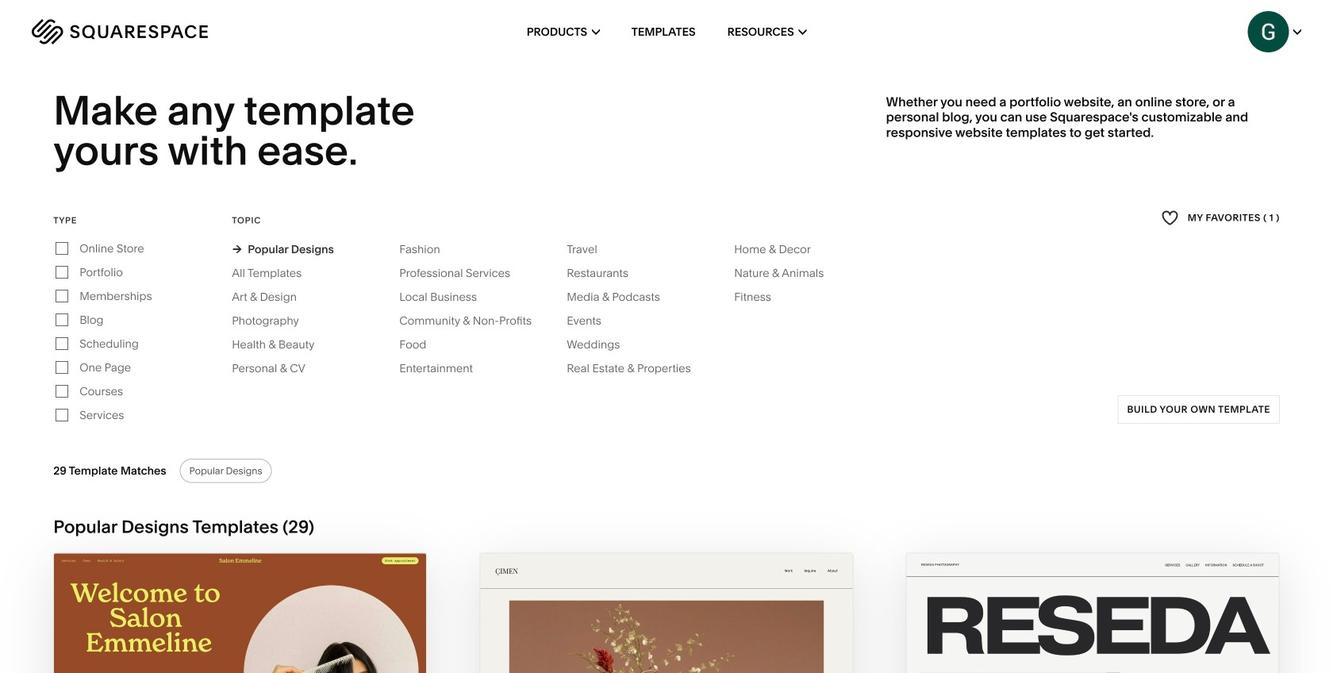 Task type: describe. For each thing, give the bounding box(es) containing it.
emmeline image
[[54, 554, 427, 673]]



Task type: locate. For each thing, give the bounding box(es) containing it.
çimen image
[[481, 554, 853, 673]]

reseda image
[[907, 554, 1279, 673]]



Task type: vqa. For each thing, say whether or not it's contained in the screenshot.
checkout:
no



